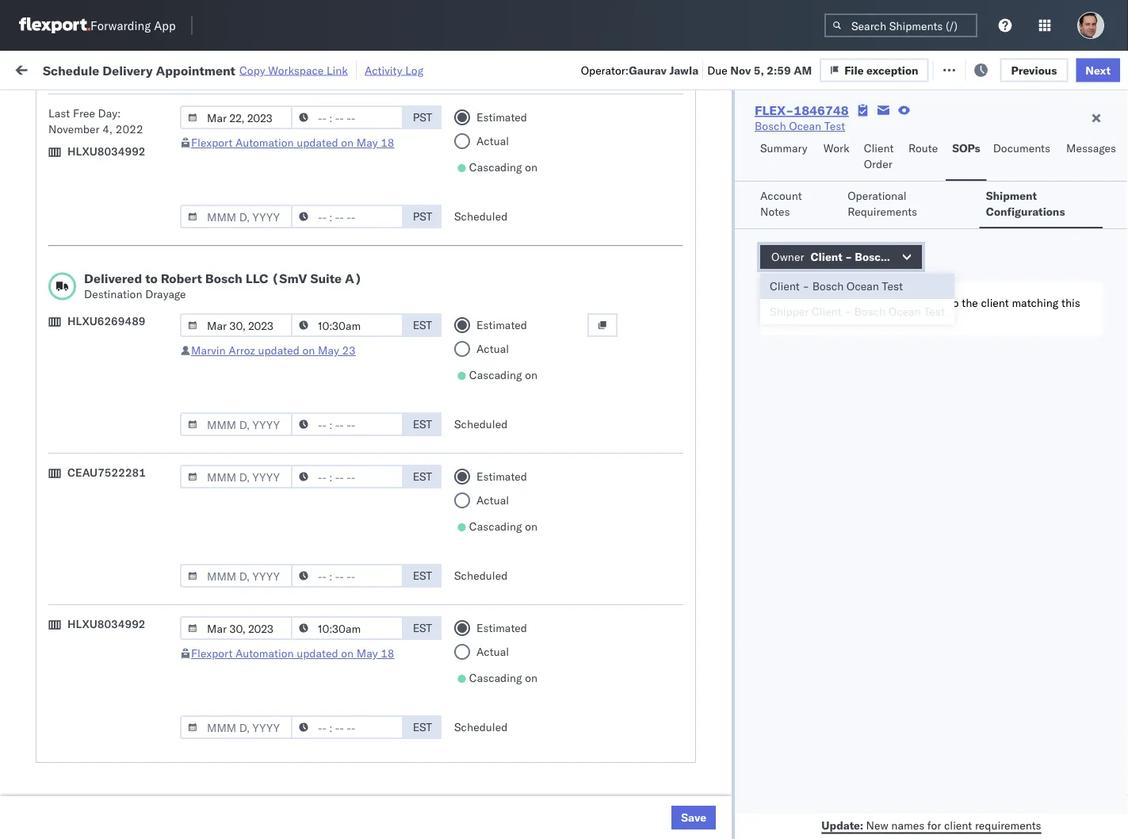 Task type: locate. For each thing, give the bounding box(es) containing it.
2023 right 30,
[[369, 648, 397, 662]]

cascading for hlxu6269489
[[469, 368, 522, 382]]

notes
[[761, 205, 791, 219]]

0 vertical spatial confirm delivery button
[[36, 437, 121, 454]]

flexport automation updated on may 18 button down 11:30 pm est, jan 28, 2023
[[191, 646, 395, 660]]

4 test1234 from the top
[[1080, 264, 1129, 278]]

1 resize handle column header from the left
[[227, 123, 246, 839]]

ceau7522281, for documents
[[977, 298, 1059, 312]]

1 vertical spatial 2:59 am edt, nov 5, 2022
[[255, 229, 395, 243]]

0 vertical spatial confirm delivery
[[36, 437, 121, 451]]

0 vertical spatial 2:00
[[255, 299, 280, 313]]

1 vertical spatial schedule pickup from rotterdam, netherlands
[[36, 674, 206, 704]]

1 vertical spatial zimu3048
[[1080, 683, 1129, 696]]

integration for 2:00 am est, feb 3, 2023
[[692, 717, 746, 731]]

0 vertical spatial edt,
[[303, 194, 328, 208]]

upload customs clearance documents
[[36, 290, 174, 320], [36, 604, 174, 634], [36, 779, 174, 808]]

8 lagerfeld from the top
[[851, 787, 898, 801]]

1 upload customs clearance documents from the top
[[36, 290, 174, 320]]

integration for 8:30 pm est, feb 4, 2023
[[692, 787, 746, 801]]

resize handle column header for flex id button on the right of page
[[950, 123, 969, 839]]

appointment up "confirm pickup from los angeles, ca" link
[[130, 368, 195, 382]]

1 vertical spatial confirm delivery button
[[36, 751, 121, 768]]

route
[[909, 141, 938, 155]]

test1234 down shipment configurations button
[[1080, 229, 1129, 243]]

est, down 11:30 pm est, jan 28, 2023
[[302, 648, 326, 662]]

-- : -- -- text field
[[291, 205, 404, 228], [291, 564, 404, 588]]

1 vertical spatial ceau7522281, hlxu626948
[[977, 228, 1129, 242]]

2 vertical spatial clearance
[[123, 779, 174, 792]]

client
[[864, 141, 894, 155], [811, 250, 843, 264], [770, 279, 800, 293], [812, 305, 842, 318]]

1 vertical spatial pst
[[413, 209, 433, 223]]

1 vertical spatial 4,
[[351, 787, 362, 801]]

0 horizontal spatial :
[[114, 98, 117, 110]]

18 right 30,
[[381, 646, 395, 660]]

test1234
[[1080, 159, 1129, 173], [1080, 194, 1129, 208], [1080, 229, 1129, 243], [1080, 264, 1129, 278], [1080, 299, 1129, 313]]

2023 for 2:59 am est, jan 13, 2023
[[370, 473, 398, 487]]

4 mmm d, yyyy text field from the top
[[180, 564, 293, 588]]

dec down 2:00 am est, nov 9, 2022
[[330, 334, 351, 347]]

-- : -- -- text field up 24,
[[291, 412, 404, 436]]

1 horizontal spatial :
[[365, 98, 368, 110]]

3 schedule pickup from los angeles, ca button from the top
[[36, 254, 225, 288]]

0 vertical spatial 2:59 am edt, nov 5, 2022
[[255, 194, 395, 208]]

am up 11:30 pm est, jan 28, 2023
[[282, 578, 301, 592]]

8:30 pm est, jan 30, 2023
[[255, 648, 397, 662]]

14,
[[353, 334, 371, 347], [353, 368, 371, 382]]

consignee right bookings
[[765, 473, 818, 487]]

-- : -- -- text field down '11:30 pm est, jan 23, 2023'
[[291, 564, 404, 588]]

from for 4th schedule pickup from los angeles, ca link from the top of the page
[[123, 325, 147, 339]]

flex id
[[850, 130, 880, 142]]

pickup inside confirm pickup from rotterdam, netherlands
[[80, 709, 114, 723]]

1 vertical spatial schedule pickup from rotterdam, netherlands link
[[36, 673, 225, 705]]

est,
[[303, 299, 327, 313], [303, 334, 327, 347], [303, 368, 327, 382], [302, 403, 326, 417], [303, 438, 327, 452], [303, 473, 327, 487], [309, 543, 333, 557], [303, 578, 327, 592], [309, 613, 333, 627], [302, 648, 326, 662], [303, 717, 327, 731], [303, 752, 327, 766], [302, 787, 326, 801]]

9 integration test account - karl lagerfeld from the top
[[692, 822, 898, 836]]

last
[[48, 106, 70, 120]]

los for "confirm pickup from los angeles, ca" link
[[143, 395, 161, 409]]

jan left 25,
[[330, 578, 347, 592]]

6 lagerfeld from the top
[[851, 717, 898, 731]]

1 horizontal spatial work
[[824, 141, 850, 155]]

status
[[86, 98, 114, 110]]

0 vertical spatial client
[[982, 296, 1010, 310]]

3 karl from the top
[[828, 613, 848, 627]]

2023 up 2:59 am est, jan 25, 2023
[[376, 543, 404, 557]]

0 vertical spatial work
[[172, 61, 200, 75]]

2 cascading on from the top
[[469, 368, 538, 382]]

message (0)
[[230, 61, 295, 75]]

4, inside last free day: november 4, 2022
[[102, 122, 113, 136]]

3 upload customs clearance documents link from the top
[[36, 778, 225, 809]]

4 integration from the top
[[692, 648, 746, 662]]

:
[[114, 98, 117, 110], [365, 98, 368, 110]]

1 vertical spatial client
[[945, 818, 973, 832]]

0 vertical spatial schedule pickup from rotterdam, netherlands
[[36, 534, 206, 564]]

hlxu626948 down messages button
[[1062, 194, 1129, 207]]

2 vertical spatial customs
[[75, 779, 120, 792]]

2:59 down '11:30 pm est, jan 23, 2023'
[[255, 578, 280, 592]]

confirm inside confirm pickup from los angeles, ca
[[36, 395, 77, 409]]

am down '9:00 am est, dec 24, 2022'
[[282, 473, 301, 487]]

2023 down the 8:30 am est, feb 3, 2023
[[364, 787, 392, 801]]

4 -- : -- -- text field from the top
[[291, 465, 404, 489]]

from inside confirm pickup from rotterdam, netherlands
[[117, 709, 140, 723]]

13 fcl from the top
[[521, 787, 541, 801]]

9 fcl from the top
[[521, 648, 541, 662]]

account inside button
[[761, 189, 803, 203]]

update:
[[822, 818, 864, 832]]

0 vertical spatial 14,
[[353, 334, 371, 347]]

1 vertical spatial 23,
[[356, 543, 373, 557]]

schedule delivery appointment button up confirm pickup from rotterdam, netherlands
[[36, 646, 195, 664]]

client - bosch ocean test
[[770, 279, 903, 293]]

pickup for 1st schedule pickup from los angeles, ca link from the bottom of the page
[[86, 569, 121, 583]]

list box containing client - bosch ocean test
[[761, 274, 955, 324]]

estimated for hlxu6269489
[[477, 318, 527, 332]]

5,
[[754, 63, 765, 77], [354, 194, 364, 208], [354, 229, 364, 243], [354, 264, 364, 278]]

2 vertical spatial flexport
[[191, 646, 233, 660]]

bookings test consignee
[[692, 473, 818, 487]]

bookings
[[692, 473, 738, 487]]

18 down no at the left of page
[[381, 136, 395, 150]]

netherlands
[[36, 550, 99, 564], [36, 690, 99, 704], [36, 725, 99, 738]]

confirm delivery button for 8:30 am est, feb 3, 2023
[[36, 751, 121, 768]]

ceau7522281,
[[977, 194, 1059, 207], [977, 228, 1059, 242], [977, 298, 1059, 312]]

delivery down ceau7522281
[[86, 507, 127, 521]]

workspace
[[268, 63, 324, 77]]

: left ready
[[114, 98, 117, 110]]

from for fourth schedule pickup from los angeles, ca link from the bottom
[[123, 255, 147, 269]]

11 fcl from the top
[[521, 717, 541, 731]]

schedule pickup from los angeles, ca for fourth schedule pickup from los angeles, ca link from the bottom
[[36, 255, 214, 285]]

2 vertical spatial upload
[[36, 779, 73, 792]]

1 vertical spatial upload customs clearance documents link
[[36, 603, 225, 635]]

2 vertical spatial hlxu626948
[[1062, 298, 1129, 312]]

from for 2nd schedule pickup from los angeles, ca link from the bottom of the page
[[123, 464, 147, 478]]

0 vertical spatial maeu940
[[1080, 717, 1129, 731]]

1 vertical spatial confirm delivery link
[[36, 751, 121, 767]]

2 maeu940 from the top
[[1080, 752, 1129, 766]]

est, down '9:00 am est, dec 24, 2022'
[[303, 473, 327, 487]]

flex-1846748
[[755, 102, 849, 118], [876, 159, 958, 173], [876, 194, 958, 208], [876, 229, 958, 243], [876, 264, 958, 278], [876, 299, 958, 313]]

24,
[[353, 438, 371, 452]]

may down 28,
[[357, 646, 378, 660]]

3 clearance from the top
[[123, 779, 174, 792]]

flex-1846748 for 5th "schedule pickup from los angeles, ca" button from the bottom of the page
[[876, 194, 958, 208]]

from inside confirm pickup from los angeles, ca
[[117, 395, 140, 409]]

schedule delivery appointment button up delivered
[[36, 227, 195, 245]]

8:30 for 8:30 pm est, jan 30, 2023
[[255, 648, 280, 662]]

flex-2130384
[[876, 822, 958, 836]]

5, down deadline button
[[354, 194, 364, 208]]

8 resize handle column header from the left
[[1053, 123, 1072, 839]]

ca inside confirm pickup from los angeles, ca
[[36, 410, 52, 424]]

2023 up the 8:30 am est, feb 3, 2023
[[365, 717, 393, 731]]

upload customs clearance documents link
[[36, 289, 225, 321], [36, 603, 225, 635], [36, 778, 225, 809]]

2 8:30 from the top
[[255, 752, 280, 766]]

actual for hlxu6269489
[[477, 342, 509, 356]]

clearance for 2nd upload customs clearance documents link
[[123, 604, 174, 618]]

1 vertical spatial maeu940
[[1080, 752, 1129, 766]]

8:30 up 8:30 pm est, feb 4, 2023
[[255, 752, 280, 766]]

0 vertical spatial flexport
[[191, 136, 233, 150]]

2:59 am est, dec 14, 2022
[[255, 334, 401, 347], [255, 368, 401, 382]]

2 14, from the top
[[353, 368, 371, 382]]

cascading on for ceau7522281
[[469, 520, 538, 533]]

los inside confirm pickup from los angeles, ca
[[143, 395, 161, 409]]

confirm inside confirm pickup from rotterdam, netherlands
[[36, 709, 77, 723]]

new
[[867, 818, 889, 832]]

pm for 8:30 pm est, feb 4, 2023
[[282, 787, 300, 801]]

: for status
[[114, 98, 117, 110]]

los for 4th schedule pickup from los angeles, ca link from the top of the page
[[150, 325, 167, 339]]

11:30 pm est, jan 28, 2023
[[255, 613, 404, 627]]

2023 down the 2:00 am est, feb 3, 2023
[[365, 752, 393, 766]]

7 integration from the top
[[692, 752, 746, 766]]

2022 for third "schedule pickup from los angeles, ca" button from the bottom of the page
[[373, 334, 401, 347]]

30,
[[349, 648, 367, 662]]

1 vertical spatial for
[[928, 818, 942, 832]]

689
[[309, 61, 329, 75]]

est, down suite
[[303, 299, 327, 313]]

0 vertical spatial upload customs clearance documents link
[[36, 289, 225, 321]]

2:59 for 1st schedule delivery appointment link from the top
[[255, 229, 280, 243]]

am right 9:00
[[282, 438, 301, 452]]

delivery up ceau7522281
[[80, 437, 121, 451]]

7:00
[[255, 403, 280, 417]]

ceau7522281, down configurations
[[977, 228, 1059, 242]]

0 vertical spatial clearance
[[123, 290, 174, 304]]

shipment configurations
[[987, 189, 1066, 219]]

2:59 for fourth schedule pickup from los angeles, ca link from the bottom
[[255, 264, 280, 278]]

8:30 down 11:30 pm est, jan 28, 2023
[[255, 648, 280, 662]]

am for 4th schedule pickup from los angeles, ca link from the top of the page
[[282, 334, 301, 347]]

2 karl from the top
[[828, 543, 848, 557]]

flex-1846748 link
[[755, 102, 849, 118]]

0 vertical spatial upload customs clearance documents
[[36, 290, 174, 320]]

jan left 13,
[[330, 473, 347, 487]]

2 : from the left
[[365, 98, 368, 110]]

schedule for fourth schedule pickup from los angeles, ca link from the bottom
[[36, 255, 83, 269]]

rotterdam, inside confirm pickup from rotterdam, netherlands
[[143, 709, 200, 723]]

est, up 2:59 am est, jan 13, 2023
[[303, 438, 327, 452]]

consignee down due
[[692, 130, 737, 142]]

9 integration from the top
[[692, 822, 746, 836]]

schedule pickup from los angeles, ca
[[36, 150, 214, 180], [36, 185, 214, 215], [36, 255, 214, 285], [36, 325, 214, 355], [36, 464, 214, 494], [36, 569, 214, 599]]

confirm delivery button up ceau7522281
[[36, 437, 121, 454]]

5 ca from the top
[[36, 410, 52, 424]]

4 schedule delivery appointment from the top
[[36, 647, 195, 661]]

may for hlxu8034992
[[357, 646, 378, 660]]

1 vertical spatial hlxu626948
[[1062, 228, 1129, 242]]

sops button
[[946, 134, 987, 181]]

8 karl from the top
[[828, 787, 848, 801]]

: left no at the left of page
[[365, 98, 368, 110]]

0 vertical spatial upload
[[36, 290, 73, 304]]

1 vertical spatial mmm d, yyyy text field
[[180, 465, 293, 489]]

edt, down deadline button
[[303, 194, 328, 208]]

0 vertical spatial flexport automation updated on may 18 button
[[191, 136, 395, 150]]

hlxu626948 up uetu523847
[[1062, 298, 1129, 312]]

0 vertical spatial automation
[[236, 136, 294, 150]]

4 lagerfeld from the top
[[851, 648, 898, 662]]

-- : -- -- text field
[[291, 105, 404, 129], [291, 313, 404, 337], [291, 412, 404, 436], [291, 465, 404, 489], [291, 616, 404, 640], [291, 715, 404, 739]]

am for fourth schedule pickup from los angeles, ca link from the bottom
[[282, 264, 301, 278]]

8 integration from the top
[[692, 787, 746, 801]]

integration test account - karl lagerfeld for 11:30 pm est, jan 28, 2023
[[692, 613, 898, 627]]

Search Work text field
[[596, 57, 769, 81]]

est, up 2:59 am est, jan 25, 2023
[[309, 543, 333, 557]]

12 fcl from the top
[[521, 752, 541, 766]]

2 vertical spatial ceau7522281, hlxu626948
[[977, 298, 1129, 312]]

-- : -- -- text field up 30,
[[291, 616, 404, 640]]

1 2:00 from the top
[[255, 299, 280, 313]]

11:30 up 2:59 am est, jan 25, 2023
[[255, 543, 286, 557]]

1 schedule pickup from los angeles, ca from the top
[[36, 150, 214, 180]]

11:30 up 8:30 pm est, jan 30, 2023 at the left of page
[[255, 613, 286, 627]]

ca for 4th schedule pickup from los angeles, ca link from the top of the page
[[36, 341, 52, 355]]

0 horizontal spatial 4,
[[102, 122, 113, 136]]

2 schedule pickup from los angeles, ca from the top
[[36, 185, 214, 215]]

0 vertical spatial feb
[[330, 717, 349, 731]]

pm down 11:30 pm est, jan 28, 2023
[[282, 648, 300, 662]]

flexport automation updated on may 18 for est
[[191, 646, 395, 660]]

1 vertical spatial schedule pickup from rotterdam, netherlands button
[[36, 673, 225, 706]]

2 2:00 from the top
[[255, 717, 280, 731]]

scheduled for hlxu6269489
[[455, 417, 508, 431]]

mmm d, yyyy text field for automation
[[180, 715, 293, 739]]

2 vertical spatial edt,
[[303, 264, 328, 278]]

1 karl from the top
[[828, 508, 848, 522]]

1 automation from the top
[[236, 136, 294, 150]]

schedule delivery appointment link up confirm pickup from los angeles, ca
[[36, 367, 195, 383]]

1 2:59 am edt, nov 5, 2022 from the top
[[255, 194, 395, 208]]

schedule pickup from los angeles, ca for 1st schedule pickup from los angeles, ca link from the bottom of the page
[[36, 569, 214, 599]]

2:00 down the llc
[[255, 299, 280, 313]]

1 vertical spatial upload
[[36, 604, 73, 618]]

karl for 11:30 pm est, jan 23, 2023
[[828, 543, 848, 557]]

updated right arroz at top left
[[258, 343, 300, 357]]

1 vertical spatial netherlands
[[36, 690, 99, 704]]

1 vertical spatial automation
[[236, 646, 294, 660]]

0 vertical spatial 8:30
[[255, 648, 280, 662]]

0 vertical spatial zimu3048
[[1080, 648, 1129, 662]]

owner client - bosch ocean test
[[772, 250, 950, 264]]

1846748 down route
[[910, 159, 958, 173]]

3 schedule pickup from los angeles, ca from the top
[[36, 255, 214, 285]]

1 vertical spatial to
[[949, 296, 959, 310]]

ceau7522281, hlxu626948 for los
[[977, 194, 1129, 207]]

flexport
[[191, 136, 233, 150], [589, 473, 630, 487], [191, 646, 233, 660]]

11:30
[[255, 543, 286, 557], [255, 613, 286, 627]]

0 vertical spatial schedule pickup from rotterdam, netherlands link
[[36, 533, 225, 565]]

import work
[[134, 61, 200, 75]]

confirm for 7:00 pm est, dec 23, 2022
[[36, 395, 77, 409]]

2 vertical spatial rotterdam,
[[143, 709, 200, 723]]

4 schedule pickup from los angeles, ca from the top
[[36, 325, 214, 355]]

1 ocean fcl from the top
[[485, 159, 541, 173]]

clearance
[[123, 290, 174, 304], [123, 604, 174, 618], [123, 779, 174, 792]]

2 integration test account - karl lagerfeld from the top
[[692, 543, 898, 557]]

4 fcl from the top
[[521, 438, 541, 452]]

2023 right 25,
[[370, 578, 398, 592]]

sops
[[953, 141, 981, 155]]

689 at risk
[[309, 61, 363, 75]]

may for hlxu6269489
[[318, 343, 339, 357]]

flex-1846748 down route button
[[876, 194, 958, 208]]

0 horizontal spatial client
[[945, 818, 973, 832]]

2 vertical spatial upload customs clearance documents
[[36, 779, 174, 808]]

1 vertical spatial edt,
[[303, 229, 328, 243]]

3 cascading from the top
[[469, 520, 522, 533]]

zimu3048 for 8:30 pm est, feb 4, 2023
[[1080, 787, 1129, 801]]

schedule delivery appointment up confirm pickup from los angeles, ca
[[36, 368, 195, 382]]

edt, up suite
[[303, 229, 328, 243]]

1 vertical spatial 14,
[[353, 368, 371, 382]]

2:59 am est, dec 14, 2022 down the 23 on the top left of the page
[[255, 368, 401, 382]]

23, up 24,
[[352, 403, 370, 417]]

zimu3048
[[1080, 648, 1129, 662], [1080, 683, 1129, 696], [1080, 787, 1129, 801]]

ocean fcl
[[485, 159, 541, 173], [485, 334, 541, 347], [485, 368, 541, 382], [485, 438, 541, 452], [485, 473, 541, 487], [485, 508, 541, 522], [485, 578, 541, 592], [485, 613, 541, 627], [485, 648, 541, 662], [485, 683, 541, 696], [485, 717, 541, 731], [485, 752, 541, 766], [485, 787, 541, 801]]

there are no procedures attached to the client
[[777, 296, 1010, 310]]

activity
[[365, 63, 403, 77]]

abcdefg
[[1080, 334, 1129, 347]]

5, for fourth schedule pickup from los angeles, ca link from the bottom
[[354, 264, 364, 278]]

2 vertical spatial may
[[357, 646, 378, 660]]

to up drayage
[[145, 270, 158, 286]]

5 schedule pickup from los angeles, ca from the top
[[36, 464, 214, 494]]

1846748 up attached
[[910, 264, 958, 278]]

1 : from the left
[[114, 98, 117, 110]]

test1234 for 2nd schedule pickup from los angeles, ca link from the top of the page
[[1080, 194, 1129, 208]]

flexport. image
[[19, 17, 90, 33]]

1 vertical spatial upload customs clearance documents
[[36, 604, 174, 634]]

actual
[[477, 134, 509, 148], [477, 342, 509, 356], [477, 493, 509, 507], [477, 645, 509, 659]]

account notes
[[761, 189, 803, 219]]

2 netherlands from the top
[[36, 690, 99, 704]]

list box
[[761, 274, 955, 324]]

5 schedule pickup from los angeles, ca button from the top
[[36, 464, 225, 497]]

work,
[[166, 98, 192, 110]]

1 vertical spatial customs
[[75, 604, 120, 618]]

schedule pickup from los angeles, ca link
[[36, 150, 225, 181], [36, 184, 225, 216], [36, 254, 225, 286], [36, 324, 225, 356], [36, 464, 225, 495], [36, 568, 225, 600]]

0 vertical spatial 11:30
[[255, 543, 286, 557]]

lagerfeld for 8:30 pm est, feb 4, 2023
[[851, 787, 898, 801]]

account
[[761, 189, 803, 203], [773, 508, 815, 522], [773, 543, 815, 557], [773, 613, 815, 627], [773, 648, 815, 662], [773, 683, 815, 696], [773, 717, 815, 731], [773, 752, 815, 766], [773, 787, 815, 801], [773, 822, 815, 836]]

0 vertical spatial 23,
[[352, 403, 370, 417]]

are
[[808, 296, 824, 310]]

ceau7522281, for los
[[977, 194, 1059, 207]]

2 schedule delivery appointment link from the top
[[36, 367, 195, 383]]

0 vertical spatial to
[[145, 270, 158, 286]]

2 vertical spatial mmm d, yyyy text field
[[180, 715, 293, 739]]

exception
[[881, 61, 933, 75], [867, 63, 919, 77]]

cascading on for hlxu6269489
[[469, 368, 538, 382]]

3 estimated from the top
[[477, 470, 527, 483]]

confirm delivery link for 8:30 am est, feb 3, 2023
[[36, 751, 121, 767]]

1 vertical spatial updated
[[258, 343, 300, 357]]

confirm delivery link up ceau7522281
[[36, 437, 121, 453]]

6 resize handle column header from the left
[[823, 123, 842, 839]]

1 est from the top
[[413, 318, 432, 332]]

west
[[740, 578, 766, 592]]

8 integration test account - karl lagerfeld from the top
[[692, 787, 898, 801]]

update: new names for client requirements
[[822, 818, 1042, 832]]

4 actual from the top
[[477, 645, 509, 659]]

1 vertical spatial may
[[318, 343, 339, 357]]

am down deadline
[[282, 194, 301, 208]]

2 vertical spatial updated
[[297, 646, 338, 660]]

14, down 9,
[[353, 334, 371, 347]]

18 for est
[[381, 646, 395, 660]]

consignee inside button
[[692, 130, 737, 142]]

4 scheduled from the top
[[455, 720, 508, 734]]

2 pst from the top
[[413, 209, 433, 223]]

5, for 2nd schedule pickup from los angeles, ca link from the top of the page
[[354, 194, 364, 208]]

1 vertical spatial 2:00
[[255, 717, 280, 731]]

1 vertical spatial 11:30
[[255, 613, 286, 627]]

1 vertical spatial 18
[[381, 646, 395, 660]]

2 mmm d, yyyy text field from the top
[[180, 205, 293, 228]]

flex id button
[[842, 126, 953, 142]]

feb up the 8:30 am est, feb 3, 2023
[[330, 717, 349, 731]]

uetu523847
[[1062, 333, 1129, 347]]

updated for hlxu6269489
[[258, 343, 300, 357]]

4 resize handle column header from the left
[[562, 123, 581, 839]]

3 -- : -- -- text field from the top
[[291, 412, 404, 436]]

0 vertical spatial 4,
[[102, 122, 113, 136]]

1846748 up "work" button on the top right of the page
[[794, 102, 849, 118]]

0 vertical spatial for
[[151, 98, 164, 110]]

confirm delivery for 8:30
[[36, 752, 121, 765]]

schedule for 2nd the schedule pickup from rotterdam, netherlands link from the bottom
[[36, 534, 83, 548]]

0 vertical spatial ceau7522281, hlxu626948
[[977, 194, 1129, 207]]

work left flex on the top of page
[[824, 141, 850, 155]]

3, up the 8:30 am est, feb 3, 2023
[[352, 717, 362, 731]]

client
[[982, 296, 1010, 310], [945, 818, 973, 832]]

2:59 am edt, nov 5, 2022 for 5th "schedule pickup from los angeles, ca" button from the bottom of the page
[[255, 194, 395, 208]]

13,
[[350, 473, 367, 487]]

0 vertical spatial customs
[[75, 290, 120, 304]]

1 estimated from the top
[[477, 110, 527, 124]]

am up the 8:30 am est, feb 3, 2023
[[282, 717, 301, 731]]

ceau7522281, hlxu626948 up lhuu7894563, uetu523847 at the top right of the page
[[977, 298, 1129, 312]]

vandelay
[[692, 578, 737, 592]]

cascading for ceau7522281
[[469, 520, 522, 533]]

0 vertical spatial rotterdam,
[[150, 534, 206, 548]]

angeles, inside confirm pickup from los angeles, ca
[[164, 395, 207, 409]]

snooze
[[430, 130, 461, 142]]

3 ceau7522281, from the top
[[977, 298, 1059, 312]]

est, up 8:30 pm est, jan 30, 2023 at the left of page
[[309, 613, 333, 627]]

bosch inside delivered to robert bosch llc (smv suite a) destination drayage
[[205, 270, 243, 286]]

appointment down ceau7522281
[[130, 507, 195, 521]]

for for ready
[[151, 98, 164, 110]]

6 integration from the top
[[692, 717, 746, 731]]

netherlands inside confirm pickup from rotterdam, netherlands
[[36, 725, 99, 738]]

8:30
[[255, 648, 280, 662], [255, 752, 280, 766], [255, 787, 280, 801]]

no
[[827, 296, 839, 310]]

schedule delivery appointment for second schedule delivery appointment link from the top
[[36, 368, 195, 382]]

2023 for 11:30 pm est, jan 23, 2023
[[376, 543, 404, 557]]

link
[[327, 63, 348, 77]]

ca for first schedule pickup from los angeles, ca link from the top of the page
[[36, 166, 52, 180]]

0 vertical spatial -- : -- -- text field
[[291, 205, 404, 228]]

3 confirm from the top
[[36, 709, 77, 723]]

flexport for est
[[191, 646, 233, 660]]

0 horizontal spatial to
[[145, 270, 158, 286]]

save
[[682, 811, 707, 825]]

delivery for 1st schedule delivery appointment link from the top
[[86, 228, 127, 242]]

automation down 11:30 pm est, jan 28, 2023
[[236, 646, 294, 660]]

1846748 up 1889466
[[910, 299, 958, 313]]

1 vertical spatial flexport automation updated on may 18 button
[[191, 646, 395, 660]]

3 scheduled from the top
[[455, 569, 508, 583]]

MMM D, YYYY text field
[[180, 412, 293, 436], [180, 465, 293, 489], [180, 715, 293, 739]]

hlxu626948
[[1062, 194, 1129, 207], [1062, 228, 1129, 242], [1062, 298, 1129, 312]]

confirm pickup from rotterdam, netherlands button
[[36, 708, 225, 741]]

2022 for 'confirm pickup from los angeles, ca' button
[[372, 403, 400, 417]]

2 actual from the top
[[477, 342, 509, 356]]

integration for 11:30 pm est, jan 28, 2023
[[692, 613, 746, 627]]

est, up '9:00 am est, dec 24, 2022'
[[302, 403, 326, 417]]

delivery for 4th schedule delivery appointment link from the top
[[86, 647, 127, 661]]

8:30 for 8:30 pm est, feb 4, 2023
[[255, 787, 280, 801]]

angeles, for "confirm pickup from los angeles, ca" link
[[164, 395, 207, 409]]

dec for confirm pickup from los angeles, ca
[[329, 403, 350, 417]]

0 vertical spatial schedule pickup from rotterdam, netherlands button
[[36, 533, 225, 567]]

2 schedule pickup from rotterdam, netherlands button from the top
[[36, 673, 225, 706]]

flexport automation updated on may 18 button down progress
[[191, 136, 395, 150]]

2:59 am edt, nov 5, 2022 for fourth "schedule pickup from los angeles, ca" button from the bottom of the page
[[255, 264, 395, 278]]

-- : -- -- text field down 9,
[[291, 313, 404, 337]]

work right the import
[[172, 61, 200, 75]]

pm up 8:30 pm est, jan 30, 2023 at the left of page
[[289, 613, 307, 627]]

6 est from the top
[[413, 720, 432, 734]]

marvin arroz updated on may 23 button
[[191, 343, 356, 357]]

est, for upload customs clearance documents button
[[303, 299, 327, 313]]

am
[[794, 63, 812, 77], [282, 194, 301, 208], [282, 229, 301, 243], [282, 264, 301, 278], [282, 299, 301, 313], [282, 334, 301, 347], [282, 368, 301, 382], [282, 438, 301, 452], [282, 473, 301, 487], [282, 578, 301, 592], [282, 717, 301, 731], [282, 752, 301, 766]]

3 edt, from the top
[[303, 264, 328, 278]]

9 lagerfeld from the top
[[851, 822, 898, 836]]

4 cascading on from the top
[[469, 671, 538, 685]]

am right the llc
[[282, 264, 301, 278]]

1 vertical spatial flexport automation updated on may 18
[[191, 646, 395, 660]]

angeles, for 4th schedule pickup from los angeles, ca link from the top of the page
[[170, 325, 214, 339]]

1 vertical spatial feb
[[330, 752, 349, 766]]

1 upload customs clearance documents link from the top
[[36, 289, 225, 321]]

5, for 1st schedule delivery appointment link from the top
[[354, 229, 364, 243]]

robert
[[161, 270, 202, 286]]

1 8:30 from the top
[[255, 648, 280, 662]]

flex-1846748 down route
[[876, 159, 958, 173]]

los
[[150, 150, 167, 164], [150, 185, 167, 199], [150, 255, 167, 269], [150, 325, 167, 339], [143, 395, 161, 409], [150, 464, 167, 478], [150, 569, 167, 583]]

integration test account - karl lagerfeld for 8:30 pm est, feb 4, 2023
[[692, 787, 898, 801]]

upload customs clearance documents for 1st upload customs clearance documents link from the bottom
[[36, 779, 174, 808]]

1 horizontal spatial 4,
[[351, 787, 362, 801]]

pickup inside confirm pickup from los angeles, ca
[[80, 395, 114, 409]]

estimated for ceau7522281
[[477, 470, 527, 483]]

-- : -- -- text field up a)
[[291, 205, 404, 228]]

1 vertical spatial 3,
[[352, 752, 362, 766]]

netherlands for 2:00 am est, feb 3, 2023
[[36, 725, 99, 738]]

karl for 8:30 pm est, feb 4, 2023
[[828, 787, 848, 801]]

5 integration from the top
[[692, 683, 746, 696]]

appointment up status : ready for work, blocked, in progress
[[156, 62, 236, 78]]

flexport automation updated on may 18 down progress
[[191, 136, 395, 150]]

marvin
[[191, 343, 226, 357]]

4 integration test account - karl lagerfeld from the top
[[692, 648, 898, 662]]

save button
[[672, 806, 716, 830]]

a)
[[345, 270, 362, 286]]

confirm delivery for 9:00
[[36, 437, 121, 451]]

estimated for hlxu8034992
[[477, 621, 527, 635]]

1 schedule pickup from rotterdam, netherlands from the top
[[36, 534, 206, 564]]

from
[[123, 150, 147, 164], [123, 185, 147, 199], [123, 255, 147, 269], [123, 325, 147, 339], [117, 395, 140, 409], [123, 464, 147, 478], [123, 534, 147, 548], [123, 569, 147, 583], [123, 674, 147, 688], [117, 709, 140, 723]]

for for names
[[928, 818, 942, 832]]

for right names
[[928, 818, 942, 832]]

MMM D, YYYY text field
[[180, 105, 293, 129], [180, 205, 293, 228], [180, 313, 293, 337], [180, 564, 293, 588], [180, 616, 293, 640]]

1 vertical spatial hlxu8034992
[[67, 617, 146, 631]]

7 resize handle column header from the left
[[950, 123, 969, 839]]

deadline
[[255, 130, 294, 142]]

1 confirm delivery link from the top
[[36, 437, 121, 453]]

upload customs clearance documents inside button
[[36, 290, 174, 320]]

1 2:59 am est, dec 14, 2022 from the top
[[255, 334, 401, 347]]

0 vertical spatial netherlands
[[36, 550, 99, 564]]

jan for 25,
[[330, 578, 347, 592]]

appointment up "confirm pickup from rotterdam, netherlands" link
[[130, 647, 195, 661]]

1 horizontal spatial for
[[928, 818, 942, 832]]

test1234 down messages
[[1080, 159, 1129, 173]]

2 confirm delivery from the top
[[36, 752, 121, 765]]

for left the work,
[[151, 98, 164, 110]]

schedule pickup from rotterdam, netherlands up confirm pickup from rotterdam, netherlands
[[36, 674, 206, 704]]

1 vertical spatial confirm delivery
[[36, 752, 121, 765]]

0 vertical spatial hlxu626948
[[1062, 194, 1129, 207]]

edt, for fourth "schedule pickup from los angeles, ca" button from the bottom of the page
[[303, 264, 328, 278]]

3 schedule delivery appointment button from the top
[[36, 506, 195, 524]]

0 vertical spatial pst
[[413, 110, 433, 124]]

0 horizontal spatial for
[[151, 98, 164, 110]]

2 vertical spatial ceau7522281,
[[977, 298, 1059, 312]]

2 clearance from the top
[[123, 604, 174, 618]]

1 fcl from the top
[[521, 159, 541, 173]]

2:00 up the 8:30 am est, feb 3, 2023
[[255, 717, 280, 731]]

clearance inside button
[[123, 290, 174, 304]]

may
[[357, 136, 378, 150], [318, 343, 339, 357], [357, 646, 378, 660]]

edt, up 2:00 am est, nov 9, 2022
[[303, 264, 328, 278]]

test
[[825, 119, 846, 133], [761, 159, 782, 173], [761, 194, 782, 208], [761, 229, 782, 243], [928, 250, 950, 264], [761, 264, 782, 278], [882, 279, 903, 293], [658, 299, 679, 313], [761, 299, 782, 313], [924, 305, 945, 318], [658, 334, 679, 347], [761, 334, 782, 347], [761, 368, 782, 382], [761, 403, 782, 417], [658, 438, 679, 452], [761, 438, 782, 452], [741, 473, 762, 487], [749, 508, 770, 522], [749, 543, 770, 557], [749, 613, 770, 627], [749, 648, 770, 662], [749, 683, 770, 696], [749, 717, 770, 731], [749, 752, 770, 766], [749, 787, 770, 801], [749, 822, 770, 836]]

documents
[[994, 141, 1051, 155], [36, 306, 94, 320], [36, 620, 94, 634], [36, 794, 94, 808]]

resize handle column header
[[227, 123, 246, 839], [403, 123, 422, 839], [458, 123, 478, 839], [562, 123, 581, 839], [665, 123, 684, 839], [823, 123, 842, 839], [950, 123, 969, 839], [1053, 123, 1072, 839], [1100, 123, 1119, 839]]

4 schedule pickup from los angeles, ca link from the top
[[36, 324, 225, 356]]

2 vertical spatial 8:30
[[255, 787, 280, 801]]

0 vertical spatial 18
[[381, 136, 395, 150]]

5, right due
[[754, 63, 765, 77]]

flex-1846748 up attached
[[876, 264, 958, 278]]

nov up 2:00 am est, nov 9, 2022
[[331, 264, 351, 278]]

pickup for fourth schedule pickup from los angeles, ca link from the bottom
[[86, 255, 121, 269]]

appointment for 4th schedule delivery appointment link from the top
[[130, 647, 195, 661]]

3 ocean fcl from the top
[[485, 368, 541, 382]]

next button
[[1077, 58, 1121, 82]]

dec left 24,
[[330, 438, 351, 452]]

consignee button
[[684, 126, 827, 142]]

1 vertical spatial clearance
[[123, 604, 174, 618]]

schedule for 4th schedule delivery appointment link from the top
[[36, 647, 83, 661]]

netherlands for 11:30 pm est, jan 23, 2023
[[36, 550, 99, 564]]

client order button
[[858, 134, 903, 181]]

schedule pickup from rotterdam, netherlands button
[[36, 533, 225, 567], [36, 673, 225, 706]]

confirm delivery up ceau7522281
[[36, 437, 121, 451]]

pickup
[[86, 150, 121, 164], [86, 185, 121, 199], [86, 255, 121, 269], [86, 325, 121, 339], [80, 395, 114, 409], [86, 464, 121, 478], [86, 534, 121, 548], [86, 569, 121, 583], [86, 674, 121, 688], [80, 709, 114, 723]]

am for 2nd schedule pickup from los angeles, ca link from the top of the page
[[282, 194, 301, 208]]

1 vertical spatial 2:59 am est, dec 14, 2022
[[255, 368, 401, 382]]

schedule for 1st schedule pickup from los angeles, ca link from the bottom of the page
[[36, 569, 83, 583]]

est, for 6th "schedule pickup from los angeles, ca" button from the top of the page
[[303, 578, 327, 592]]

consignee for bookings test consignee
[[765, 473, 818, 487]]

consignee right demo
[[665, 473, 719, 487]]



Task type: vqa. For each thing, say whether or not it's contained in the screenshot.
Operational Requirements
yes



Task type: describe. For each thing, give the bounding box(es) containing it.
est, for fifth "schedule pickup from los angeles, ca" button from the top
[[303, 473, 327, 487]]

1 schedule delivery appointment button from the top
[[36, 227, 195, 245]]

18 for pst
[[381, 136, 395, 150]]

2 edt, from the top
[[303, 229, 328, 243]]

gaurav
[[629, 63, 667, 77]]

flex
[[850, 130, 868, 142]]

jawla
[[670, 63, 699, 77]]

am for 1st schedule delivery appointment link from the top
[[282, 229, 301, 243]]

work
[[45, 58, 86, 79]]

1 mmm d, yyyy text field from the top
[[180, 105, 293, 129]]

5 lagerfeld from the top
[[851, 683, 898, 696]]

configurations
[[987, 205, 1066, 219]]

owner
[[772, 250, 805, 264]]

am down marvin arroz updated on may 23
[[282, 368, 301, 382]]

0 vertical spatial may
[[357, 136, 378, 150]]

client inside button
[[864, 141, 894, 155]]

ceau7522281
[[67, 466, 146, 479]]

container numbers
[[977, 123, 1020, 148]]

3 schedule pickup from los angeles, ca link from the top
[[36, 254, 225, 286]]

flexport demo consignee
[[589, 473, 719, 487]]

message
[[230, 61, 274, 75]]

order
[[864, 157, 893, 171]]

am down (smv
[[282, 299, 301, 313]]

7 fcl from the top
[[521, 578, 541, 592]]

2 2:59 am est, dec 14, 2022 from the top
[[255, 368, 401, 382]]

flex-1846748 down operational requirements button on the top right
[[876, 229, 958, 243]]

integration for 8:30 pm est, jan 30, 2023
[[692, 648, 746, 662]]

1 lagerfeld from the top
[[851, 508, 898, 522]]

operational requirements button
[[842, 182, 971, 228]]

schedule pickup from los angeles, ca for 2nd schedule pickup from los angeles, ca link from the top of the page
[[36, 185, 214, 215]]

2 ocean fcl from the top
[[485, 334, 541, 347]]

upload inside button
[[36, 290, 73, 304]]

3, for 8:30 am est, feb 3, 2023
[[352, 752, 362, 766]]

flex-1889466
[[876, 334, 958, 347]]

5 test1234 from the top
[[1080, 299, 1129, 313]]

2 schedule pickup from los angeles, ca button from the top
[[36, 184, 225, 218]]

flexport automation updated on may 18 button for pst
[[191, 136, 395, 150]]

1 horizontal spatial client
[[982, 296, 1010, 310]]

1 scheduled from the top
[[455, 209, 508, 223]]

copy workspace link button
[[240, 63, 348, 77]]

am up flex-1846748 link in the top of the page
[[794, 63, 812, 77]]

3 fcl from the top
[[521, 368, 541, 382]]

confirm pickup from rotterdam, netherlands link
[[36, 708, 225, 740]]

23
[[342, 343, 356, 357]]

karl for 11:30 pm est, jan 28, 2023
[[828, 613, 848, 627]]

bosch ocean test link
[[755, 118, 846, 134]]

angeles, for fourth schedule pickup from los angeles, ca link from the bottom
[[170, 255, 214, 269]]

resize handle column header for container numbers button
[[1053, 123, 1072, 839]]

est, for 8:30 am est, feb 3, 2023 confirm delivery button
[[303, 752, 327, 766]]

confirm pickup from los angeles, ca button
[[36, 394, 225, 427]]

9:00 am est, dec 24, 2022
[[255, 438, 401, 452]]

edt, for 5th "schedule pickup from los angeles, ca" button from the bottom of the page
[[303, 194, 328, 208]]

11:30 for 11:30 pm est, jan 23, 2023
[[255, 543, 286, 557]]

shipment configurations button
[[980, 182, 1103, 228]]

2 zimu3048 from the top
[[1080, 683, 1129, 696]]

at
[[332, 61, 342, 75]]

-- : -- -- text field for pst
[[291, 205, 404, 228]]

messages
[[1067, 141, 1117, 155]]

from for 1st schedule pickup from los angeles, ca link from the bottom of the page
[[123, 569, 147, 583]]

account notes button
[[754, 182, 832, 228]]

angeles, for first schedule pickup from los angeles, ca link from the top of the page
[[170, 150, 214, 164]]

drayage
[[145, 287, 186, 301]]

2 schedule pickup from rotterdam, netherlands link from the top
[[36, 673, 225, 705]]

pickup for 4th schedule pickup from los angeles, ca link from the top of the page
[[86, 325, 121, 339]]

jan for 30,
[[329, 648, 347, 662]]

3 resize handle column header from the left
[[458, 123, 478, 839]]

schedule for 2nd schedule delivery appointment link from the bottom of the page
[[36, 507, 83, 521]]

maeu940 for 2:00 am est, feb 3, 2023
[[1080, 717, 1129, 731]]

filtered
[[16, 97, 54, 111]]

client down client - bosch ocean test
[[812, 305, 842, 318]]

shipment.
[[777, 307, 827, 321]]

mbl/maw
[[1080, 130, 1129, 142]]

documents button
[[987, 134, 1061, 181]]

3 test1234 from the top
[[1080, 229, 1129, 243]]

schedule for 2nd schedule pickup from los angeles, ca link from the top of the page
[[36, 185, 83, 199]]

8:30 for 8:30 am est, feb 3, 2023
[[255, 752, 280, 766]]

25,
[[350, 578, 367, 592]]

dec down the 23 on the top left of the page
[[330, 368, 351, 382]]

6 ocean fcl from the top
[[485, 508, 541, 522]]

1 horizontal spatial to
[[949, 296, 959, 310]]

pickup for 2nd schedule pickup from los angeles, ca link from the bottom of the page
[[86, 464, 121, 478]]

shipper client - bosch ocean test
[[770, 305, 945, 318]]

est, for confirm pickup from rotterdam, netherlands button
[[303, 717, 327, 731]]

1 pst from the top
[[413, 110, 433, 124]]

8 ocean fcl from the top
[[485, 613, 541, 627]]

est, for confirm delivery button associated with 9:00 am est, dec 24, 2022
[[303, 438, 327, 452]]

karl for 8:30 pm est, jan 30, 2023
[[828, 648, 848, 662]]

appointment for second schedule delivery appointment link from the top
[[130, 368, 195, 382]]

pickup for first schedule pickup from los angeles, ca link from the top of the page
[[86, 150, 121, 164]]

to inside delivered to robert bosch llc (smv suite a) destination drayage
[[145, 270, 158, 286]]

1 cascading on from the top
[[469, 160, 538, 174]]

1 actual from the top
[[477, 134, 509, 148]]

nov right due
[[731, 63, 751, 77]]

summary button
[[754, 134, 818, 181]]

est, down the 8:30 am est, feb 3, 2023
[[302, 787, 326, 801]]

2:00 for 2:00 am est, nov 9, 2022
[[255, 299, 280, 313]]

resize handle column header for deadline button
[[403, 123, 422, 839]]

4 est from the top
[[413, 569, 432, 583]]

free
[[73, 106, 95, 120]]

2:59 up flex-1846748 link in the top of the page
[[767, 63, 791, 77]]

id
[[871, 130, 880, 142]]

2:59 down marvin arroz updated on may 23
[[255, 368, 280, 382]]

am for 2nd schedule pickup from los angeles, ca link from the bottom of the page
[[282, 473, 301, 487]]

mode
[[485, 130, 510, 142]]

previous button
[[1001, 58, 1069, 82]]

procedures
[[842, 296, 899, 310]]

2:59 for 2nd schedule pickup from los angeles, ca link from the top of the page
[[255, 194, 280, 208]]

10 ocean fcl from the top
[[485, 683, 541, 696]]

6 schedule pickup from los angeles, ca link from the top
[[36, 568, 225, 600]]

los for 2nd schedule pickup from los angeles, ca link from the top of the page
[[150, 185, 167, 199]]

1 integration from the top
[[692, 508, 746, 522]]

6 -- : -- -- text field from the top
[[291, 715, 404, 739]]

est, for second schedule pickup from rotterdam, netherlands button from the bottom of the page
[[309, 543, 333, 557]]

0 vertical spatial updated
[[297, 136, 338, 150]]

work inside button
[[824, 141, 850, 155]]

activity log button
[[365, 60, 424, 80]]

2 hlxu626948 from the top
[[1062, 228, 1129, 242]]

flexport automation updated on may 18 button for est
[[191, 646, 395, 660]]

client up client - bosch ocean test
[[811, 250, 843, 264]]

activity log
[[365, 63, 424, 77]]

rotterdam, for 11:30 pm est, jan 23, 2023
[[150, 534, 206, 548]]

operator:
[[581, 63, 629, 77]]

confirm delivery button for 9:00 am est, dec 24, 2022
[[36, 437, 121, 454]]

llc
[[246, 270, 269, 286]]

2 upload customs clearance documents link from the top
[[36, 603, 225, 635]]

5 ocean fcl from the top
[[485, 473, 541, 487]]

work button
[[818, 134, 858, 181]]

integration test account - karl lagerfeld for 2:00 am est, feb 3, 2023
[[692, 717, 898, 731]]

upload customs clearance documents button
[[36, 289, 225, 322]]

9 karl from the top
[[828, 822, 848, 836]]

delivery up ready
[[103, 62, 153, 78]]

container numbers button
[[969, 120, 1057, 148]]

status : ready for work, blocked, in progress
[[86, 98, 287, 110]]

confirm for 9:00 am est, dec 24, 2022
[[36, 437, 77, 451]]

4, for november
[[102, 122, 113, 136]]

action
[[1074, 61, 1109, 75]]

schedule delivery appointment copy workspace link
[[43, 62, 348, 78]]

9:00
[[255, 438, 280, 452]]

schedule for second schedule delivery appointment link from the top
[[36, 368, 83, 382]]

1 schedule pickup from rotterdam, netherlands button from the top
[[36, 533, 225, 567]]

1 vertical spatial flexport
[[589, 473, 630, 487]]

4 schedule pickup from los angeles, ca button from the top
[[36, 324, 225, 357]]

2 mmm d, yyyy text field from the top
[[180, 465, 293, 489]]

1 -- : -- -- text field from the top
[[291, 105, 404, 129]]

2 customs from the top
[[75, 604, 120, 618]]

1 14, from the top
[[353, 334, 371, 347]]

in
[[236, 98, 245, 110]]

maeu940 for 8:30 am est, feb 3, 2023
[[1080, 752, 1129, 766]]

1 schedule pickup from los angeles, ca button from the top
[[36, 150, 225, 183]]

2022 for 5th "schedule pickup from los angeles, ca" button from the bottom of the page
[[367, 194, 395, 208]]

11 ocean fcl from the top
[[485, 717, 541, 731]]

requirements
[[848, 205, 918, 219]]

container
[[977, 123, 1020, 135]]

lagerfeld for 2:00 am est, feb 3, 2023
[[851, 717, 898, 731]]

2022 for fourth "schedule pickup from los angeles, ca" button from the bottom of the page
[[367, 264, 395, 278]]

2 2:59 am edt, nov 5, 2022 from the top
[[255, 229, 395, 243]]

karl for 8:30 am est, feb 3, 2023
[[828, 752, 848, 766]]

2 est from the top
[[413, 417, 432, 431]]

7:00 pm est, dec 23, 2022
[[255, 403, 400, 417]]

workitem button
[[10, 126, 230, 142]]

2 hlxu8034992 from the top
[[67, 617, 146, 631]]

9 resize handle column header from the left
[[1100, 123, 1119, 839]]

3 customs from the top
[[75, 779, 120, 792]]

from for "confirm pickup from los angeles, ca" link
[[117, 395, 140, 409]]

last free day: november 4, 2022
[[48, 106, 143, 136]]

ca for 1st schedule pickup from los angeles, ca link from the bottom of the page
[[36, 585, 52, 599]]

11:30 pm est, jan 23, 2023
[[255, 543, 404, 557]]

6 fcl from the top
[[521, 508, 541, 522]]

1846748 down operational requirements button on the top right
[[910, 229, 958, 243]]

automation for est
[[236, 646, 294, 660]]

6 schedule pickup from los angeles, ca button from the top
[[36, 568, 225, 602]]

5 karl from the top
[[828, 683, 848, 696]]

cascading on for hlxu8034992
[[469, 671, 538, 685]]

destination
[[84, 287, 142, 301]]

3, for 2:00 am est, feb 3, 2023
[[352, 717, 362, 731]]

angeles, for 1st schedule pickup from los angeles, ca link from the bottom of the page
[[170, 569, 214, 583]]

5 integration test account - karl lagerfeld from the top
[[692, 683, 898, 696]]

1 schedule pickup from rotterdam, netherlands link from the top
[[36, 533, 225, 565]]

9 ocean fcl from the top
[[485, 648, 541, 662]]

filtered by:
[[16, 97, 73, 111]]

7 ocean fcl from the top
[[485, 578, 541, 592]]

1889466
[[910, 334, 958, 347]]

est, up 7:00 pm est, dec 23, 2022
[[303, 368, 327, 382]]

2022 inside last free day: november 4, 2022
[[116, 122, 143, 136]]

schedule delivery appointment for 1st schedule delivery appointment link from the top
[[36, 228, 195, 242]]

november
[[48, 122, 100, 136]]

this
[[1062, 296, 1081, 310]]

customs inside button
[[75, 290, 120, 304]]

delivered to robert bosch llc (smv suite a) destination drayage
[[84, 270, 362, 301]]

schedule for 4th schedule pickup from los angeles, ca link from the top of the page
[[36, 325, 83, 339]]

3 est from the top
[[413, 470, 432, 483]]

1 hlxu8034992 from the top
[[67, 144, 146, 158]]

2 schedule pickup from los angeles, ca link from the top
[[36, 184, 225, 216]]

nov for fourth "schedule pickup from los angeles, ca" button from the bottom of the page
[[331, 264, 351, 278]]

2:59 am est, jan 13, 2023
[[255, 473, 398, 487]]

1 integration test account - karl lagerfeld from the top
[[692, 508, 898, 522]]

client up there
[[770, 279, 800, 293]]

Search Shipments (/) text field
[[825, 13, 978, 37]]

shipper
[[770, 305, 809, 318]]

2:59 for 1st schedule pickup from los angeles, ca link from the bottom of the page
[[255, 578, 280, 592]]

5 fcl from the top
[[521, 473, 541, 487]]

hlxu626948 for documents
[[1062, 298, 1129, 312]]

5 est from the top
[[413, 621, 432, 635]]

upload customs clearance documents for third upload customs clearance documents link from the bottom of the page
[[36, 290, 174, 320]]

copy
[[240, 63, 265, 77]]

8 fcl from the top
[[521, 613, 541, 627]]

2022 for fourth schedule delivery appointment button from the bottom
[[367, 229, 395, 243]]

lagerfeld for 11:30 pm est, jan 23, 2023
[[851, 543, 898, 557]]

messages button
[[1061, 134, 1125, 181]]

flex-1846748 up summary
[[755, 102, 849, 118]]

5 mmm d, yyyy text field from the top
[[180, 616, 293, 640]]

attached
[[902, 296, 947, 310]]

-- : -- -- text field for est
[[291, 564, 404, 588]]

nov up a)
[[331, 229, 351, 243]]

confirm for 2:00 am est, feb 3, 2023
[[36, 709, 77, 723]]

from for "confirm pickup from rotterdam, netherlands" link
[[117, 709, 140, 723]]

2 upload from the top
[[36, 604, 73, 618]]

12 ocean fcl from the top
[[485, 752, 541, 766]]

1 vertical spatial rotterdam,
[[150, 674, 206, 688]]

3 upload from the top
[[36, 779, 73, 792]]

scheduled for ceau7522281
[[455, 569, 508, 583]]

forwarding
[[90, 18, 151, 33]]

route button
[[903, 134, 946, 181]]

resize handle column header for mode button
[[562, 123, 581, 839]]

4 schedule delivery appointment button from the top
[[36, 646, 195, 664]]

5 schedule pickup from los angeles, ca link from the top
[[36, 464, 225, 495]]

3 mmm d, yyyy text field from the top
[[180, 313, 293, 337]]

test1234 for fourth schedule pickup from los angeles, ca link from the bottom
[[1080, 264, 1129, 278]]

schedule pickup from rotterdam, netherlands for second the schedule pickup from rotterdam, netherlands link
[[36, 674, 206, 704]]

log
[[406, 63, 424, 77]]

my
[[16, 58, 41, 79]]

4 schedule delivery appointment link from the top
[[36, 646, 195, 662]]

(0)
[[274, 61, 295, 75]]

lhuu7894563,
[[977, 333, 1059, 347]]

track
[[421, 61, 446, 75]]

10 fcl from the top
[[521, 683, 541, 696]]

2 schedule delivery appointment button from the top
[[36, 367, 195, 384]]

ca for "confirm pickup from los angeles, ca" link
[[36, 410, 52, 424]]

3 schedule delivery appointment link from the top
[[36, 506, 195, 522]]

2 -- : -- -- text field from the top
[[291, 313, 404, 337]]

ca for 2nd schedule pickup from los angeles, ca link from the top of the page
[[36, 201, 52, 215]]

matching this shipment.
[[777, 296, 1081, 321]]

1 schedule pickup from los angeles, ca link from the top
[[36, 150, 225, 181]]

2 fcl from the top
[[521, 334, 541, 347]]

suite
[[310, 270, 342, 286]]

28,
[[356, 613, 373, 627]]

13 ocean fcl from the top
[[485, 787, 541, 801]]

clearance for third upload customs clearance documents link from the bottom of the page
[[123, 290, 174, 304]]

lhuu7894563, uetu523847
[[977, 333, 1129, 347]]

2 ceau7522281, hlxu626948 from the top
[[977, 228, 1129, 242]]

there
[[777, 296, 805, 310]]

summary
[[761, 141, 808, 155]]

pm for 11:30 pm est, jan 23, 2023
[[289, 543, 307, 557]]

batch action button
[[1016, 57, 1120, 81]]

due
[[708, 63, 728, 77]]

2:59 for 4th schedule pickup from los angeles, ca link from the top of the page
[[255, 334, 280, 347]]

los for 2nd schedule pickup from los angeles, ca link from the bottom of the page
[[150, 464, 167, 478]]

1 cascading from the top
[[469, 160, 522, 174]]

5 -- : -- -- text field from the top
[[291, 616, 404, 640]]

confirm pickup from los angeles, ca
[[36, 395, 207, 424]]

feb for 8:30 am est, feb 3, 2023
[[330, 752, 349, 766]]

confirm pickup from rotterdam, netherlands
[[36, 709, 200, 738]]

1 schedule delivery appointment link from the top
[[36, 227, 195, 243]]

am for "confirm pickup from rotterdam, netherlands" link
[[282, 717, 301, 731]]



